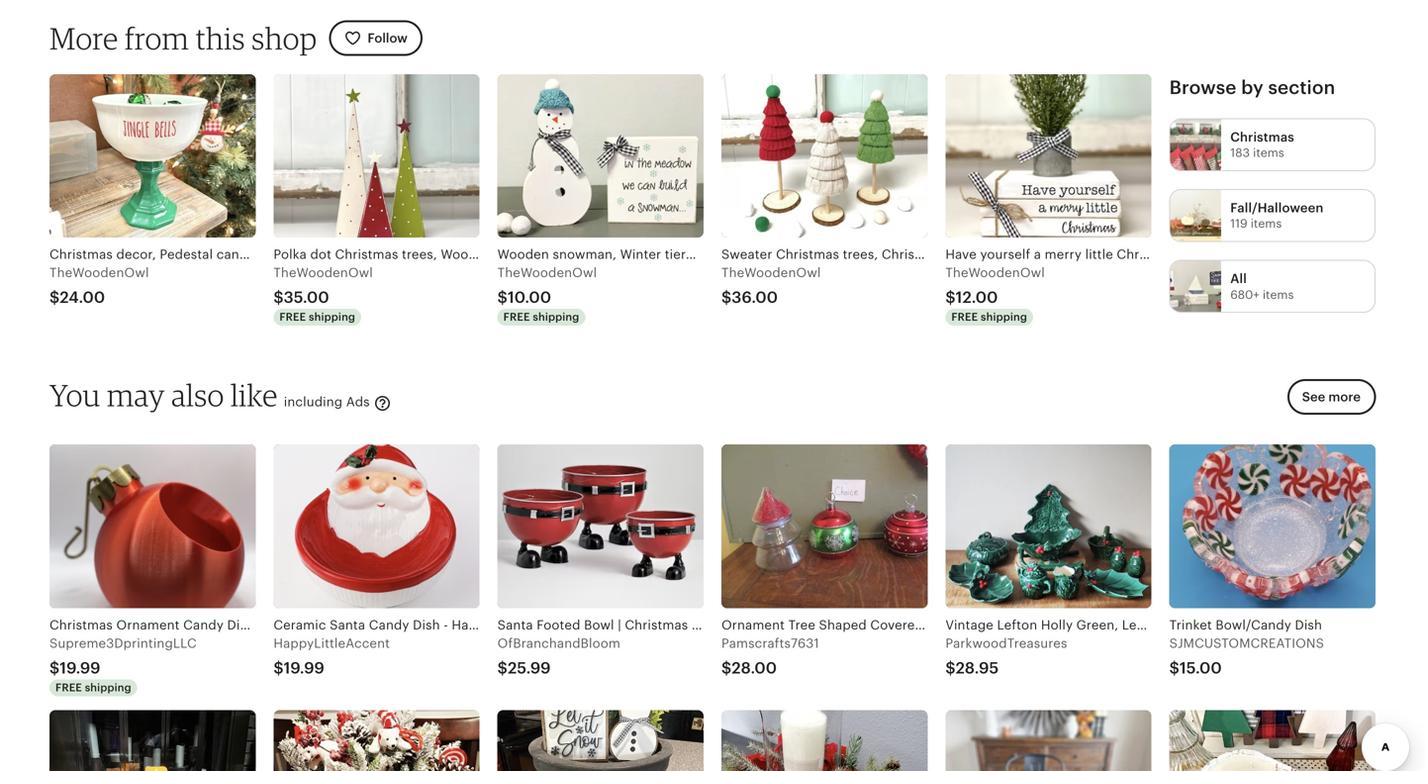 Task type: vqa. For each thing, say whether or not it's contained in the screenshot.
FREE in the the christmas ornament candy dish christmas gift. supreme3dprintingllc $ 19.99 free shipping
yes



Task type: describe. For each thing, give the bounding box(es) containing it.
candy for fast
[[369, 618, 410, 633]]

christmas ornament candy dish christmas gift. supreme3dprintingllc $ 19.99 free shipping
[[50, 618, 350, 694]]

$ inside thewoodenowl $ 12.00 free shipping
[[946, 289, 956, 307]]

ofbranchandbloom $ 25.99
[[498, 636, 621, 677]]

also
[[171, 377, 224, 414]]

hat,
[[791, 247, 815, 262]]

santa footed bowl  | christmas decor | hostess gift | whimsical | farmhouse santa decor | office decor | candy bowl | holiday home image
[[498, 445, 704, 609]]

santa
[[330, 618, 366, 633]]

15.00
[[1180, 659, 1223, 677]]

christmas right trees,
[[882, 247, 946, 262]]

19.99 inside ceramic santa candy dish - hand painted - fast us shipping happylittleaccent $ 19.99
[[284, 659, 325, 677]]

25.99
[[508, 659, 551, 677]]

may
[[107, 377, 165, 414]]

5 thewoodenowl from the left
[[946, 265, 1046, 280]]

ofbranchandbloom
[[498, 636, 621, 651]]

shop
[[252, 20, 317, 57]]

hand
[[452, 618, 485, 633]]

trinket bowl/candy dish image
[[1170, 445, 1376, 609]]

12.00
[[956, 289, 999, 307]]

parkwoodtreasures $ 28.95
[[946, 636, 1068, 677]]

pamscrafts7631
[[722, 636, 820, 651]]

free inside thewoodenowl $ 12.00 free shipping
[[952, 311, 979, 323]]

have yourself a merry little christmas book stack with potted pine tree, holiday tiered tray decor image
[[946, 74, 1152, 238]]

painted
[[489, 618, 536, 633]]

all
[[1231, 271, 1248, 286]]

follow
[[368, 31, 408, 46]]

see more listings in the christmas section image
[[1171, 119, 1222, 170]]

shipping inside thewoodenowl $ 12.00 free shipping
[[981, 311, 1028, 323]]

items for fall/halloween
[[1251, 217, 1283, 230]]

ceramic santa candy dish - hand painted - fast us shipping happylittleaccent $ 19.99
[[274, 618, 654, 677]]

polka dot christmas trees, wooden trees, set of 3, christmas decor image
[[274, 74, 480, 238]]

10.00
[[508, 289, 552, 307]]

candy
[[217, 247, 255, 262]]

all 680+ items
[[1231, 271, 1295, 301]]

happylittleaccent
[[274, 636, 390, 651]]

28.00
[[732, 659, 777, 677]]

$ inside christmas decor, pedestal candy bowl, jingle bells thewoodenowl $ 24.00
[[50, 289, 60, 307]]

thewoodenowl inside christmas decor, pedestal candy bowl, jingle bells thewoodenowl $ 24.00
[[50, 265, 149, 280]]

you
[[50, 377, 101, 414]]

fall/halloween 119 items
[[1231, 201, 1324, 230]]

shipping inside christmas ornament candy dish christmas gift. supreme3dprintingllc $ 19.99 free shipping
[[85, 682, 131, 694]]

red and white centerpiece, candle centerpiece, candy decor, candy christmas, red and white, table, table decor, centerpiece, pine decor image
[[722, 711, 928, 771]]

christmas left trees,
[[776, 247, 840, 262]]

bowl,
[[258, 247, 293, 262]]

thewoodenowl $ 12.00 free shipping
[[946, 265, 1046, 323]]

tray
[[989, 247, 1013, 262]]

polar bears holiday arrangement, merry christmas arrangement, large centerpiece image
[[274, 711, 480, 771]]

$ inside 'parkwoodtreasures $ 28.95'
[[946, 659, 956, 677]]

tray,
[[706, 247, 733, 262]]

more
[[50, 20, 118, 57]]

1 - from the left
[[444, 618, 448, 633]]

christmas up 183
[[1231, 130, 1295, 144]]

gift.
[[325, 618, 350, 633]]

shipping inside wooden snowman, winter tiered tray, sweater hat, wooden sign thewoodenowl $ 10.00 free shipping
[[533, 311, 580, 323]]

browse by section
[[1170, 77, 1336, 98]]

see
[[1303, 390, 1326, 404]]

dish inside trinket bowl/candy dish sjmcustomcreations $ 15.00
[[1296, 618, 1323, 633]]

ornament tree shaped covered candy dish nut bowl teleflora ftd vintage holiday decor image
[[722, 445, 928, 609]]

christmas decor, pedestal candy bowl, jingle bells thewoodenowl $ 24.00
[[50, 247, 366, 307]]

jingle
[[296, 247, 333, 262]]

sweater christmas trees, christmas tiered tray decor image
[[722, 74, 928, 238]]

ceramic santa candy dish - hand painted - fast us shipping image
[[274, 445, 480, 609]]

supreme3dprintingllc
[[50, 636, 197, 651]]

you may also like including ads
[[50, 377, 374, 414]]

shipping inside thewoodenowl $ 35.00 free shipping
[[309, 311, 356, 323]]

see more
[[1303, 390, 1362, 404]]

119
[[1231, 217, 1248, 230]]

holiday center piece image
[[50, 711, 256, 771]]

pedestal
[[160, 247, 213, 262]]

decor
[[1017, 247, 1054, 262]]

more
[[1329, 390, 1362, 404]]

$ inside ofbranchandbloom $ 25.99
[[498, 659, 508, 677]]

$ inside sweater christmas trees, christmas tiered tray decor thewoodenowl $ 36.00
[[722, 289, 732, 307]]



Task type: locate. For each thing, give the bounding box(es) containing it.
shipping down supreme3dprintingllc
[[85, 682, 131, 694]]

thewoodenowl down jingle
[[274, 265, 373, 280]]

0 horizontal spatial 19.99
[[60, 659, 101, 677]]

items inside all 680+ items
[[1263, 288, 1295, 301]]

sjmcustomcreations
[[1170, 636, 1325, 651]]

more from this shop
[[50, 20, 317, 57]]

sweater inside wooden snowman, winter tiered tray, sweater hat, wooden sign thewoodenowl $ 10.00 free shipping
[[736, 247, 787, 262]]

christmas 183 items
[[1231, 130, 1295, 160]]

$ inside thewoodenowl $ 35.00 free shipping
[[274, 289, 284, 307]]

christmas up supreme3dprintingllc
[[50, 618, 113, 633]]

1 vertical spatial items
[[1251, 217, 1283, 230]]

dish left "hand"
[[413, 618, 440, 633]]

ceramic
[[274, 618, 326, 633]]

dish right bowl/candy at the bottom of page
[[1296, 618, 1323, 633]]

like
[[231, 377, 278, 414]]

parkwoodtreasures
[[946, 636, 1068, 651]]

tiered left tray,
[[665, 247, 702, 262]]

1 sweater from the left
[[722, 247, 773, 262]]

-
[[444, 618, 448, 633], [540, 618, 544, 633]]

sweater christmas trees, christmas tiered tray decor thewoodenowl $ 36.00
[[722, 247, 1054, 307]]

christmas inside christmas decor, pedestal candy bowl, jingle bells thewoodenowl $ 24.00
[[50, 247, 113, 262]]

christmas up happylittleaccent
[[258, 618, 321, 633]]

0 horizontal spatial -
[[444, 618, 448, 633]]

items
[[1254, 146, 1285, 160], [1251, 217, 1283, 230], [1263, 288, 1295, 301]]

items right 183
[[1254, 146, 1285, 160]]

browse
[[1170, 77, 1237, 98]]

candy
[[183, 618, 224, 633], [369, 618, 410, 633]]

decor,
[[116, 247, 156, 262]]

shipping
[[309, 311, 356, 323], [533, 311, 580, 323], [981, 311, 1028, 323], [85, 682, 131, 694]]

ornament
[[116, 618, 180, 633]]

19.99 down supreme3dprintingllc
[[60, 659, 101, 677]]

2 tiered from the left
[[949, 247, 986, 262]]

0 vertical spatial items
[[1254, 146, 1285, 160]]

$ inside christmas ornament candy dish christmas gift. supreme3dprintingllc $ 19.99 free shipping
[[50, 659, 60, 677]]

items down fall/halloween
[[1251, 217, 1283, 230]]

$ inside trinket bowl/candy dish sjmcustomcreations $ 15.00
[[1170, 659, 1180, 677]]

red and white candy cane theme christmas dough bowl centerpiece image
[[946, 711, 1152, 771]]

1 horizontal spatial dish
[[413, 618, 440, 633]]

1 horizontal spatial wooden
[[818, 247, 870, 262]]

thewoodenowl up 24.00
[[50, 265, 149, 280]]

items for christmas
[[1254, 146, 1285, 160]]

3 thewoodenowl from the left
[[498, 265, 597, 280]]

wooden up 10.00
[[498, 247, 549, 262]]

free inside wooden snowman, winter tiered tray, sweater hat, wooden sign thewoodenowl $ 10.00 free shipping
[[504, 311, 530, 323]]

2 horizontal spatial dish
[[1296, 618, 1323, 633]]

thewoodenowl $ 35.00 free shipping
[[274, 265, 373, 323]]

2 - from the left
[[540, 618, 544, 633]]

sweater inside sweater christmas trees, christmas tiered tray decor thewoodenowl $ 36.00
[[722, 247, 773, 262]]

candy for 19.99
[[183, 618, 224, 633]]

free
[[280, 311, 306, 323], [504, 311, 530, 323], [952, 311, 979, 323], [55, 682, 82, 694]]

1 wooden from the left
[[498, 247, 549, 262]]

including
[[284, 395, 343, 410]]

fall/halloween
[[1231, 201, 1324, 215]]

vintage lefton holly green, lefton holly berry, mid century japan, listing is for choice image
[[946, 445, 1152, 609]]

wooden snowman, winter tiered tray, sweater hat, wooden sign thewoodenowl $ 10.00 free shipping
[[498, 247, 900, 323]]

pamscrafts7631 $ 28.00
[[722, 636, 820, 677]]

tiered inside sweater christmas trees, christmas tiered tray decor thewoodenowl $ 36.00
[[949, 247, 986, 262]]

ads
[[346, 395, 370, 410]]

this
[[196, 20, 245, 57]]

3 dish from the left
[[1296, 618, 1323, 633]]

thewoodenowl up 36.00
[[722, 265, 821, 280]]

shipping down '12.00'
[[981, 311, 1028, 323]]

by
[[1242, 77, 1264, 98]]

bowl/candy
[[1216, 618, 1292, 633]]

shipping down 35.00
[[309, 311, 356, 323]]

tiered inside wooden snowman, winter tiered tray, sweater hat, wooden sign thewoodenowl $ 10.00 free shipping
[[665, 247, 702, 262]]

0 horizontal spatial tiered
[[665, 247, 702, 262]]

dish left ceramic
[[227, 618, 255, 633]]

items inside fall/halloween 119 items
[[1251, 217, 1283, 230]]

35.00
[[284, 289, 329, 307]]

from
[[125, 20, 189, 57]]

1 horizontal spatial candy
[[369, 618, 410, 633]]

$ inside pamscrafts7631 $ 28.00
[[722, 659, 732, 677]]

36.00
[[732, 289, 778, 307]]

dish for fast
[[413, 618, 440, 633]]

trees,
[[843, 247, 879, 262]]

1 19.99 from the left
[[60, 659, 101, 677]]

fast
[[548, 618, 573, 633]]

2 thewoodenowl from the left
[[274, 265, 373, 280]]

candy inside ceramic santa candy dish - hand painted - fast us shipping happylittleaccent $ 19.99
[[369, 618, 410, 633]]

19.99 inside christmas ornament candy dish christmas gift. supreme3dprintingllc $ 19.99 free shipping
[[60, 659, 101, 677]]

items inside christmas 183 items
[[1254, 146, 1285, 160]]

see more button
[[1288, 379, 1376, 415]]

us
[[577, 618, 594, 633]]

1 horizontal spatial 19.99
[[284, 659, 325, 677]]

0 horizontal spatial dish
[[227, 618, 255, 633]]

thewoodenowl inside wooden snowman, winter tiered tray, sweater hat, wooden sign thewoodenowl $ 10.00 free shipping
[[498, 265, 597, 280]]

thewoodenowl down tray
[[946, 265, 1046, 280]]

christmas decor, pedestal candy bowl, jingle bells image
[[50, 74, 256, 238]]

- left 'fast'
[[540, 618, 544, 633]]

wooden
[[498, 247, 549, 262], [818, 247, 870, 262]]

see more link
[[1282, 379, 1376, 427]]

see more listings in the fall/halloween section image
[[1171, 190, 1222, 241]]

christmas
[[1231, 130, 1295, 144], [50, 247, 113, 262], [776, 247, 840, 262], [882, 247, 946, 262], [50, 618, 113, 633], [258, 618, 321, 633]]

- left "hand"
[[444, 618, 448, 633]]

tiered
[[665, 247, 702, 262], [949, 247, 986, 262]]

19.99 down happylittleaccent
[[284, 659, 325, 677]]

dish inside ceramic santa candy dish - hand painted - fast us shipping happylittleaccent $ 19.99
[[413, 618, 440, 633]]

free down supreme3dprintingllc
[[55, 682, 82, 694]]

$ inside wooden snowman, winter tiered tray, sweater hat, wooden sign thewoodenowl $ 10.00 free shipping
[[498, 289, 508, 307]]

trinket bowl/candy dish sjmcustomcreations $ 15.00
[[1170, 618, 1325, 677]]

candy inside christmas ornament candy dish christmas gift. supreme3dprintingllc $ 19.99 free shipping
[[183, 618, 224, 633]]

snowman,
[[553, 247, 617, 262]]

sign
[[874, 247, 900, 262]]

tiered left tray
[[949, 247, 986, 262]]

sweater up 36.00
[[722, 247, 773, 262]]

24.00
[[60, 289, 105, 307]]

thewoodenowl
[[50, 265, 149, 280], [274, 265, 373, 280], [498, 265, 597, 280], [722, 265, 821, 280], [946, 265, 1046, 280]]

1 thewoodenowl from the left
[[50, 265, 149, 280]]

free inside christmas ornament candy dish christmas gift. supreme3dprintingllc $ 19.99 free shipping
[[55, 682, 82, 694]]

1 dish from the left
[[227, 618, 255, 633]]

shipping down 10.00
[[533, 311, 580, 323]]

christmas up 24.00
[[50, 247, 113, 262]]

0 horizontal spatial wooden
[[498, 247, 549, 262]]

christmas ornament candy dish christmas gift. image
[[50, 445, 256, 609]]

shipping
[[598, 618, 654, 633]]

candy right ornament
[[183, 618, 224, 633]]

christmas candy cane wood bowl candle | soy blend | decorative candles image
[[1170, 711, 1376, 771]]

$
[[50, 289, 60, 307], [274, 289, 284, 307], [498, 289, 508, 307], [722, 289, 732, 307], [946, 289, 956, 307], [50, 659, 60, 677], [274, 659, 284, 677], [498, 659, 508, 677], [722, 659, 732, 677], [946, 659, 956, 677], [1170, 659, 1180, 677]]

candy right santa
[[369, 618, 410, 633]]

thewoodenowl up 10.00
[[498, 265, 597, 280]]

2 candy from the left
[[369, 618, 410, 633]]

2 dish from the left
[[413, 618, 440, 633]]

2 vertical spatial items
[[1263, 288, 1295, 301]]

wooden snowman, winter tiered tray, sweater hat, wooden sign image
[[498, 74, 704, 238]]

wooden right hat,
[[818, 247, 870, 262]]

trinket
[[1170, 618, 1213, 633]]

items for all
[[1263, 288, 1295, 301]]

bells
[[336, 247, 366, 262]]

19.99
[[60, 659, 101, 677], [284, 659, 325, 677]]

sweater
[[722, 247, 773, 262], [736, 247, 787, 262]]

free down '12.00'
[[952, 311, 979, 323]]

2 19.99 from the left
[[284, 659, 325, 677]]

dish
[[227, 618, 255, 633], [413, 618, 440, 633], [1296, 618, 1323, 633]]

items right 680+
[[1263, 288, 1295, 301]]

$ inside ceramic santa candy dish - hand painted - fast us shipping happylittleaccent $ 19.99
[[274, 659, 284, 677]]

sweater left hat,
[[736, 247, 787, 262]]

winter tiered tray decor-tier tray set- winter tier tray pieces image
[[498, 711, 704, 771]]

winter
[[620, 247, 662, 262]]

section
[[1269, 77, 1336, 98]]

dish for 19.99
[[227, 618, 255, 633]]

free down 35.00
[[280, 311, 306, 323]]

28.95
[[956, 659, 999, 677]]

thewoodenowl inside sweater christmas trees, christmas tiered tray decor thewoodenowl $ 36.00
[[722, 265, 821, 280]]

dish inside christmas ornament candy dish christmas gift. supreme3dprintingllc $ 19.99 free shipping
[[227, 618, 255, 633]]

free inside thewoodenowl $ 35.00 free shipping
[[280, 311, 306, 323]]

1 horizontal spatial -
[[540, 618, 544, 633]]

2 wooden from the left
[[818, 247, 870, 262]]

follow button
[[329, 20, 423, 56]]

183
[[1231, 146, 1251, 160]]

1 horizontal spatial tiered
[[949, 247, 986, 262]]

680+
[[1231, 288, 1260, 301]]

0 horizontal spatial candy
[[183, 618, 224, 633]]

1 tiered from the left
[[665, 247, 702, 262]]

see more listings in the all section image
[[1171, 261, 1222, 312]]

free down 10.00
[[504, 311, 530, 323]]

2 sweater from the left
[[736, 247, 787, 262]]

4 thewoodenowl from the left
[[722, 265, 821, 280]]

1 candy from the left
[[183, 618, 224, 633]]



